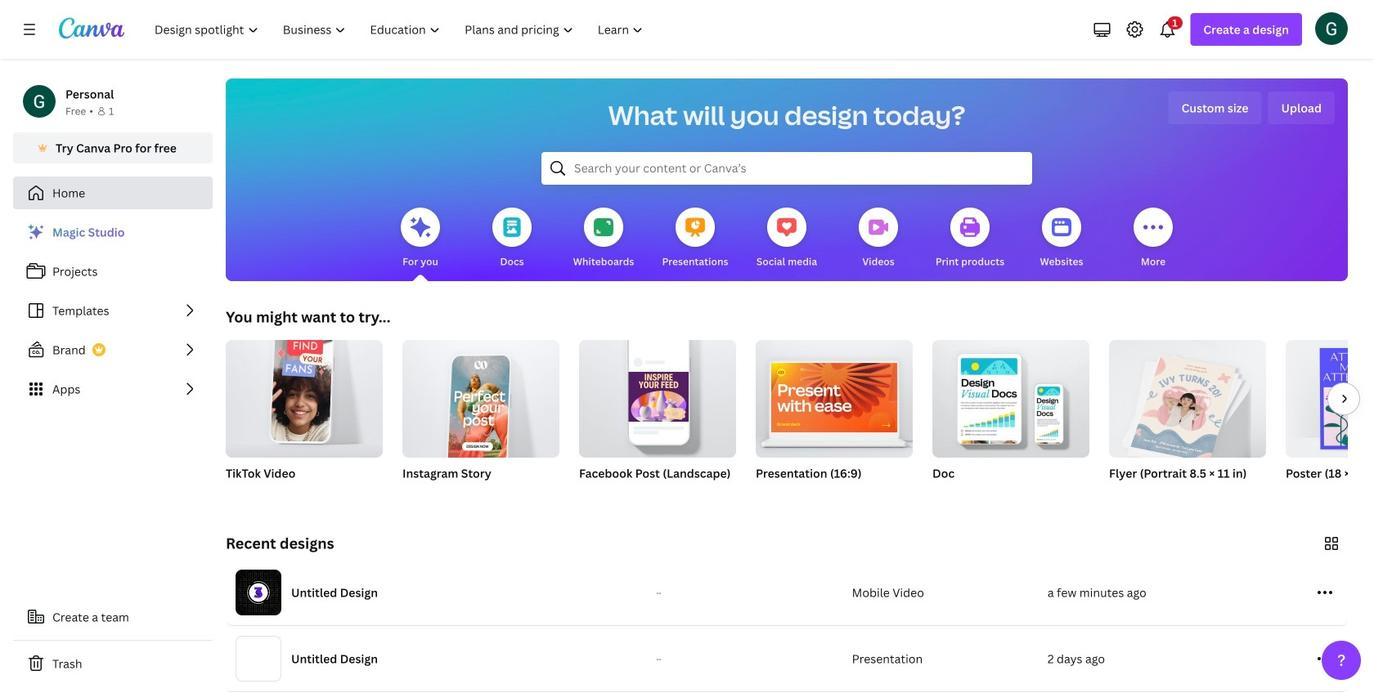 Task type: locate. For each thing, give the bounding box(es) containing it.
group
[[226, 331, 383, 502], [226, 331, 383, 458], [403, 334, 560, 502], [403, 334, 560, 468], [579, 334, 737, 502], [579, 334, 737, 458], [756, 334, 913, 502], [756, 334, 913, 458], [933, 334, 1090, 502], [933, 334, 1090, 458], [1110, 334, 1267, 502], [1110, 334, 1267, 464], [1286, 340, 1375, 502], [1286, 340, 1375, 458]]

top level navigation element
[[144, 13, 657, 46]]

None search field
[[542, 152, 1033, 185]]

list
[[13, 216, 213, 406]]



Task type: describe. For each thing, give the bounding box(es) containing it.
Search search field
[[574, 153, 1000, 184]]

greg robinson image
[[1316, 12, 1349, 45]]



Task type: vqa. For each thing, say whether or not it's contained in the screenshot.
"Search" search box
yes



